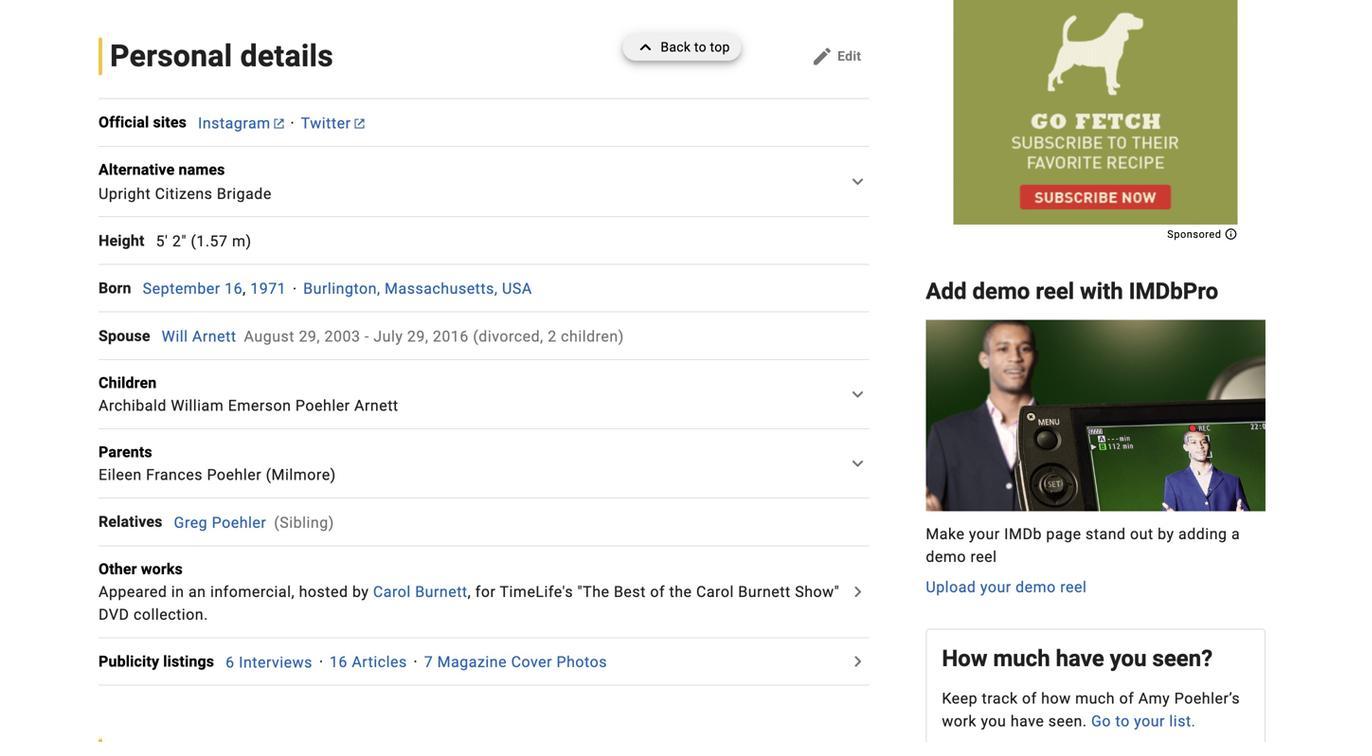 Task type: vqa. For each thing, say whether or not it's contained in the screenshot.
Close Prompt icon
no



Task type: locate. For each thing, give the bounding box(es) containing it.
0 vertical spatial ,
[[243, 280, 246, 298]]

poehler inside the parents eileen frances poehler (milmore)
[[207, 466, 262, 484]]

reel up upload your demo reel
[[971, 548, 997, 566]]

greg poehler (sibling)
[[174, 513, 334, 531]]

of inside , for timelife's "the best of the carol burnett show" dvd collection.
[[650, 583, 665, 601]]

other works
[[99, 560, 183, 578]]

1 horizontal spatial of
[[1023, 690, 1037, 708]]

photos
[[557, 653, 607, 671]]

2 vertical spatial reel
[[1061, 578, 1087, 596]]

burnett
[[415, 583, 468, 601], [738, 583, 791, 601]]

best
[[614, 583, 646, 601]]

1 vertical spatial demo
[[926, 548, 967, 566]]

out
[[1131, 525, 1154, 543]]

to
[[695, 39, 707, 55], [1116, 712, 1130, 730]]

have up how in the bottom right of the page
[[1056, 645, 1105, 672]]

1 vertical spatial have
[[1011, 712, 1045, 730]]

29,
[[299, 327, 320, 345], [407, 327, 429, 345]]

0 vertical spatial your
[[969, 525, 1000, 543]]

1 vertical spatial ,
[[468, 583, 471, 601]]

0 horizontal spatial 29,
[[299, 327, 320, 345]]

2 29, from the left
[[407, 327, 429, 345]]

you up amy on the bottom right of the page
[[1110, 645, 1147, 672]]

twitter
[[301, 114, 351, 132]]

your for make
[[969, 525, 1000, 543]]

0 horizontal spatial to
[[695, 39, 707, 55]]

page
[[1047, 525, 1082, 543]]

0 vertical spatial by
[[1158, 525, 1175, 543]]

reel down make your imdb page stand out by adding a demo reel on the bottom right of page
[[1061, 578, 1087, 596]]

frances
[[146, 466, 203, 484]]

5′ 2″ (1.57 m)
[[156, 232, 252, 250]]

amy
[[1139, 690, 1171, 708]]

expand children image
[[847, 383, 869, 406]]

0 vertical spatial have
[[1056, 645, 1105, 672]]

your inside button
[[981, 578, 1012, 596]]

launch inline image inside twitter button
[[355, 119, 364, 128]]

1 vertical spatial poehler
[[207, 466, 262, 484]]

how
[[942, 645, 988, 672]]

demo down imdb
[[1016, 578, 1056, 596]]

1 horizontal spatial by
[[1158, 525, 1175, 543]]

0 vertical spatial poehler
[[296, 397, 350, 415]]

poehler inside children archibald william emerson poehler arnett
[[296, 397, 350, 415]]

6
[[226, 653, 235, 671]]

0 vertical spatial arnett
[[192, 327, 236, 345]]

reel left with
[[1036, 277, 1075, 304]]

a
[[1232, 525, 1241, 543]]

poehler up greg poehler button
[[207, 466, 262, 484]]

0 horizontal spatial you
[[981, 712, 1007, 730]]

launch inline image right instagram
[[274, 119, 284, 128]]

demo inside make your imdb page stand out by adding a demo reel
[[926, 548, 967, 566]]

2003
[[325, 327, 361, 345]]

2 vertical spatial your
[[1134, 712, 1166, 730]]

your left imdb
[[969, 525, 1000, 543]]

sites
[[153, 113, 187, 131]]

16
[[225, 280, 243, 298], [330, 653, 348, 671]]

have inside keep track of how much of amy poehler's work you have seen.
[[1011, 712, 1045, 730]]

much inside keep track of how much of amy poehler's work you have seen.
[[1076, 690, 1115, 708]]

29, left 2003 at the top of the page
[[299, 327, 320, 345]]

1 horizontal spatial carol
[[696, 583, 734, 601]]

burnett left for
[[415, 583, 468, 601]]

1 horizontal spatial ,
[[468, 583, 471, 601]]

6 interviews
[[226, 653, 313, 671]]

2 vertical spatial demo
[[1016, 578, 1056, 596]]

carol
[[373, 583, 411, 601], [696, 583, 734, 601]]

2 carol from the left
[[696, 583, 734, 601]]

launch inline image right twitter
[[355, 119, 364, 128]]

arnett right will
[[192, 327, 236, 345]]

launch inline image
[[274, 119, 284, 128], [355, 119, 364, 128]]

,
[[243, 280, 246, 298], [468, 583, 471, 601]]

expand alternative names image
[[847, 170, 869, 193]]

, inside , for timelife's "the best of the carol burnett show" dvd collection.
[[468, 583, 471, 601]]

your for upload
[[981, 578, 1012, 596]]

0 horizontal spatial carol
[[373, 583, 411, 601]]

september
[[143, 280, 221, 298]]

1 vertical spatial arnett
[[354, 397, 399, 415]]

1 vertical spatial to
[[1116, 712, 1130, 730]]

1971
[[250, 280, 286, 298]]

much up the track
[[994, 645, 1051, 672]]

1 launch inline image from the left
[[274, 119, 284, 128]]

twitter button
[[301, 114, 364, 132]]

to for your
[[1116, 712, 1130, 730]]

0 horizontal spatial arnett
[[192, 327, 236, 345]]

instagram button
[[198, 114, 284, 132]]

0 horizontal spatial have
[[1011, 712, 1045, 730]]

back to top
[[661, 39, 730, 55]]

expand alternative names element
[[99, 158, 815, 181]]

of left "the" in the bottom of the page
[[650, 583, 665, 601]]

much up go
[[1076, 690, 1115, 708]]

6 interviews button
[[226, 653, 313, 671]]

alternative names upright citizens brigade
[[99, 161, 272, 202]]

september 16 button
[[143, 277, 243, 300]]

by inside make your imdb page stand out by adding a demo reel
[[1158, 525, 1175, 543]]

demo right add
[[973, 277, 1030, 304]]

0 horizontal spatial much
[[994, 645, 1051, 672]]

add demo reel with imdbpro
[[926, 277, 1219, 304]]

upload your demo reel
[[926, 578, 1087, 596]]

to inside button
[[695, 39, 707, 55]]

by right the out
[[1158, 525, 1175, 543]]

2 launch inline image from the left
[[355, 119, 364, 128]]

you
[[1110, 645, 1147, 672], [981, 712, 1007, 730]]

launch inline image inside instagram button
[[274, 119, 284, 128]]

massachusetts,
[[385, 280, 498, 298]]

1 vertical spatial much
[[1076, 690, 1115, 708]]

your right the upload
[[981, 578, 1012, 596]]

will
[[162, 327, 188, 345]]

(milmore)
[[266, 466, 336, 484]]

alternative
[[99, 161, 175, 179]]

an
[[189, 583, 206, 601]]

16 left 1971
[[225, 280, 243, 298]]

make your imdb page stand out by adding a demo reel
[[926, 525, 1241, 566]]

have
[[1056, 645, 1105, 672], [1011, 712, 1045, 730]]

(sibling)
[[274, 513, 334, 531]]

will arnett button
[[162, 327, 236, 345]]

born
[[99, 279, 131, 297]]

, for timelife's "the best of the carol burnett show" dvd collection.
[[99, 583, 840, 623]]

7 magazine cover photos
[[424, 653, 607, 671]]

your down amy on the bottom right of the page
[[1134, 712, 1166, 730]]

poehler right emerson
[[296, 397, 350, 415]]

to left 'top' on the top of page
[[695, 39, 707, 55]]

of up go to your list. link
[[1120, 690, 1135, 708]]

burlington, massachusetts, usa button
[[303, 280, 532, 298]]

1 horizontal spatial launch inline image
[[355, 119, 364, 128]]

burnett inside , for timelife's "the best of the carol burnett show" dvd collection.
[[738, 583, 791, 601]]

arnett inside children archibald william emerson poehler arnett
[[354, 397, 399, 415]]

0 vertical spatial to
[[695, 39, 707, 55]]

your
[[969, 525, 1000, 543], [981, 578, 1012, 596], [1134, 712, 1166, 730]]

have down the track
[[1011, 712, 1045, 730]]

to right go
[[1116, 712, 1130, 730]]

0 horizontal spatial of
[[650, 583, 665, 601]]

0 horizontal spatial 16
[[225, 280, 243, 298]]

29, right july
[[407, 327, 429, 345]]

1 vertical spatial by
[[352, 583, 369, 601]]

1 horizontal spatial to
[[1116, 712, 1130, 730]]

poehler
[[296, 397, 350, 415], [207, 466, 262, 484], [212, 513, 267, 531]]

2 horizontal spatial of
[[1120, 690, 1135, 708]]

16 articles button
[[330, 653, 407, 671]]

of
[[650, 583, 665, 601], [1023, 690, 1037, 708], [1120, 690, 1135, 708]]

carol right 'hosted'
[[373, 583, 411, 601]]

0 vertical spatial much
[[994, 645, 1051, 672]]

0 vertical spatial you
[[1110, 645, 1147, 672]]

reel
[[1036, 277, 1075, 304], [971, 548, 997, 566], [1061, 578, 1087, 596]]

carol burnett link
[[373, 583, 468, 601]]

1 vertical spatial 16
[[330, 653, 348, 671]]

0 horizontal spatial by
[[352, 583, 369, 601]]

poehler right greg
[[212, 513, 267, 531]]

0 vertical spatial 16
[[225, 280, 243, 298]]

group
[[926, 320, 1266, 598]]

magazine
[[437, 653, 507, 671]]

1 29, from the left
[[299, 327, 320, 345]]

group containing make your imdb page stand out by adding a demo reel
[[926, 320, 1266, 598]]

, left "1971" button
[[243, 280, 246, 298]]

keep
[[942, 690, 978, 708]]

1 vertical spatial reel
[[971, 548, 997, 566]]

details
[[240, 38, 334, 74]]

infomercial,
[[210, 583, 295, 601]]

1 vertical spatial you
[[981, 712, 1007, 730]]

, left for
[[468, 583, 471, 601]]

by right 'hosted'
[[352, 583, 369, 601]]

0 horizontal spatial burnett
[[415, 583, 468, 601]]

for
[[475, 583, 496, 601]]

2 vertical spatial poehler
[[212, 513, 267, 531]]

reel inside make your imdb page stand out by adding a demo reel
[[971, 548, 997, 566]]

1 vertical spatial your
[[981, 578, 1012, 596]]

how much have you seen?
[[942, 645, 1213, 672]]

you down the track
[[981, 712, 1007, 730]]

of left how in the bottom right of the page
[[1023, 690, 1037, 708]]

0 horizontal spatial launch inline image
[[274, 119, 284, 128]]

articles
[[352, 653, 407, 671]]

your inside make your imdb page stand out by adding a demo reel
[[969, 525, 1000, 543]]

expand less image
[[634, 34, 661, 61]]

16 articles
[[330, 653, 407, 671]]

1 horizontal spatial 16
[[330, 653, 348, 671]]

children archibald william emerson poehler arnett
[[99, 374, 399, 415]]

2 burnett from the left
[[738, 583, 791, 601]]

publicity listings
[[99, 652, 214, 670]]

1 horizontal spatial 29,
[[407, 327, 429, 345]]

demo down make
[[926, 548, 967, 566]]

1 horizontal spatial arnett
[[354, 397, 399, 415]]

expand children element
[[99, 371, 815, 394]]

burnett left the show" on the right of the page
[[738, 583, 791, 601]]

arnett down '-'
[[354, 397, 399, 415]]

2″
[[172, 232, 187, 250]]

1 horizontal spatial burnett
[[738, 583, 791, 601]]

16 left articles
[[330, 653, 348, 671]]

1 horizontal spatial much
[[1076, 690, 1115, 708]]

carol right "the" in the bottom of the page
[[696, 583, 734, 601]]



Task type: describe. For each thing, give the bounding box(es) containing it.
expand parents element
[[99, 441, 815, 463]]

parents eileen frances poehler (milmore)
[[99, 443, 336, 484]]

july
[[374, 327, 403, 345]]

instagram
[[198, 114, 271, 132]]

sponsored content section
[[954, 0, 1238, 240]]

relatives
[[99, 513, 163, 531]]

7
[[424, 653, 433, 671]]

burlington,
[[303, 280, 381, 298]]

september 16 , 1971
[[143, 280, 286, 298]]

make your imdb page stand out by adding a demo reel link
[[926, 522, 1266, 568]]

0 vertical spatial demo
[[973, 277, 1030, 304]]

the
[[669, 583, 692, 601]]

make
[[926, 525, 965, 543]]

-
[[365, 327, 369, 345]]

greg poehler button
[[174, 513, 267, 531]]

will arnett august 29, 2003 - july 29, 2016 (divorced, 2 children)
[[162, 327, 624, 345]]

edit
[[838, 48, 862, 64]]

other
[[99, 560, 137, 578]]

back to top button
[[623, 34, 742, 61]]

go to other works image
[[847, 580, 869, 603]]

2016
[[433, 327, 469, 345]]

launch inline image for instagram
[[274, 119, 284, 128]]

reel inside button
[[1061, 578, 1087, 596]]

expand parents image
[[847, 452, 869, 475]]

carol inside , for timelife's "the best of the carol burnett show" dvd collection.
[[696, 583, 734, 601]]

list.
[[1170, 712, 1196, 730]]

cover
[[511, 653, 552, 671]]

citizens
[[155, 184, 213, 202]]

imdbpro
[[1129, 277, 1219, 304]]

0 vertical spatial reel
[[1036, 277, 1075, 304]]

launch inline image for twitter
[[355, 119, 364, 128]]

dvd
[[99, 605, 129, 623]]

timelife's
[[500, 583, 573, 601]]

seen.
[[1049, 712, 1087, 730]]

go
[[1092, 712, 1112, 730]]

upload
[[926, 578, 976, 596]]

usa
[[502, 280, 532, 298]]

m)
[[232, 232, 252, 250]]

stand
[[1086, 525, 1126, 543]]

names
[[179, 161, 225, 179]]

poehler's
[[1175, 690, 1241, 708]]

upload your demo reel button
[[926, 576, 1266, 598]]

keep track of how much of amy poehler's work you have seen.
[[942, 690, 1241, 730]]

children)
[[561, 327, 624, 345]]

of for best
[[650, 583, 665, 601]]

children
[[99, 374, 157, 392]]

edit image
[[811, 45, 834, 68]]

1 horizontal spatial you
[[1110, 645, 1147, 672]]

to for top
[[695, 39, 707, 55]]

hosted
[[299, 583, 348, 601]]

5′
[[156, 232, 168, 250]]

"the
[[578, 583, 610, 601]]

adding
[[1179, 525, 1228, 543]]

demo inside button
[[1016, 578, 1056, 596]]

demo reel thumbnail image
[[926, 320, 1266, 511]]

brigade
[[217, 184, 272, 202]]

official sites
[[99, 113, 187, 131]]

see more element
[[99, 111, 198, 134]]

edit button
[[804, 41, 869, 72]]

appeared in an infomercial, hosted by carol burnett
[[99, 583, 468, 601]]

show"
[[795, 583, 840, 601]]

spouse
[[99, 327, 150, 345]]

publicity listings button
[[99, 650, 226, 673]]

official
[[99, 113, 149, 131]]

imdb
[[1005, 525, 1042, 543]]

1 carol from the left
[[373, 583, 411, 601]]

height
[[99, 231, 145, 250]]

you inside keep track of how much of amy poehler's work you have seen.
[[981, 712, 1007, 730]]

1 burnett from the left
[[415, 583, 468, 601]]

publicity
[[99, 652, 159, 670]]

track
[[982, 690, 1018, 708]]

collection.
[[134, 605, 208, 623]]

1971 button
[[250, 277, 286, 300]]

2
[[548, 327, 557, 345]]

7 magazine cover photos button
[[424, 653, 607, 671]]

add
[[926, 277, 967, 304]]

of for much
[[1120, 690, 1135, 708]]

william
[[171, 397, 224, 415]]

back
[[661, 39, 691, 55]]

august
[[244, 327, 295, 345]]

(divorced,
[[473, 327, 544, 345]]

(1.57
[[191, 232, 228, 250]]

work
[[942, 712, 977, 730]]

in
[[171, 583, 184, 601]]

appeared
[[99, 583, 167, 601]]

go to publicity listings image
[[847, 650, 869, 673]]

personal
[[110, 38, 233, 74]]

0 horizontal spatial ,
[[243, 280, 246, 298]]

works
[[141, 560, 183, 578]]

1 horizontal spatial have
[[1056, 645, 1105, 672]]

go to your list.
[[1087, 712, 1196, 730]]

greg
[[174, 513, 208, 531]]

seen?
[[1153, 645, 1213, 672]]

eileen
[[99, 466, 142, 484]]

archibald
[[99, 397, 167, 415]]

other works button
[[99, 557, 194, 580]]



